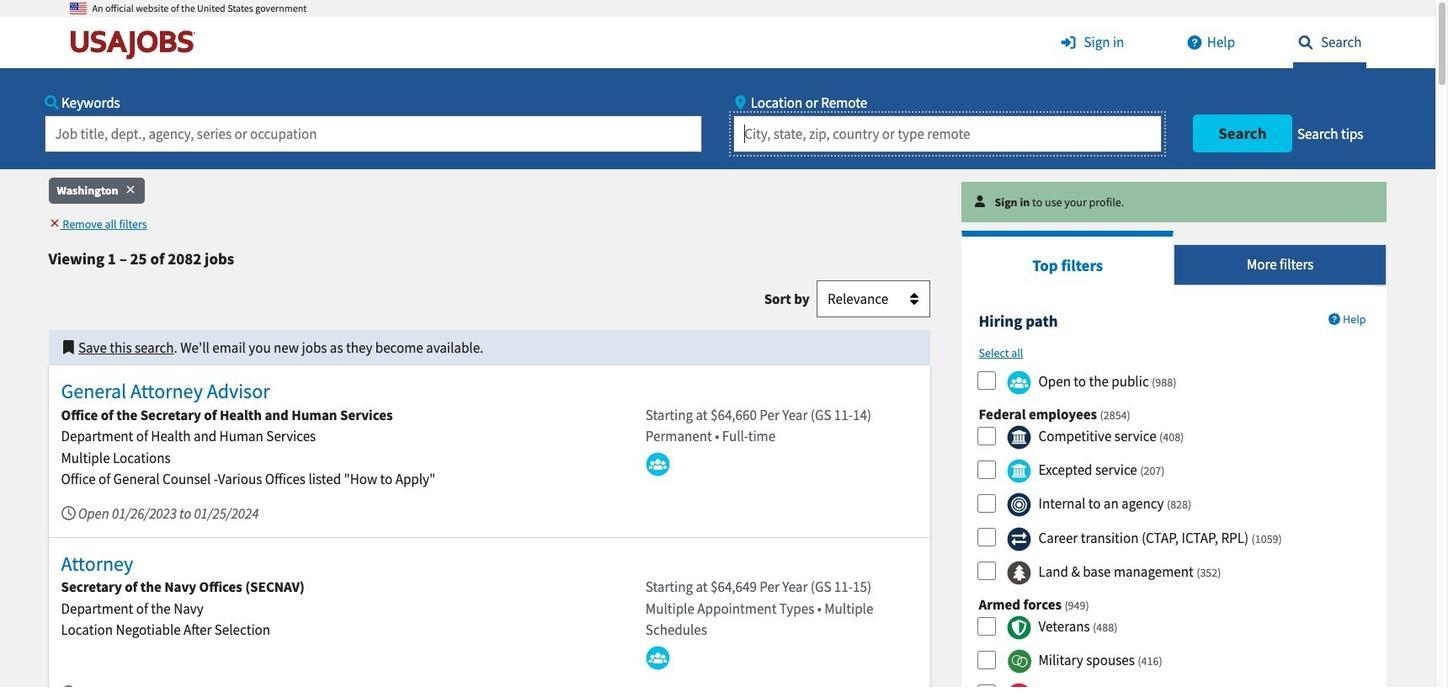 Task type: locate. For each thing, give the bounding box(es) containing it.
tab list
[[962, 230, 1387, 286]]

veterans image
[[1007, 616, 1032, 640]]

u.s. flag image
[[69, 0, 86, 17]]

City, state, zip, country or type remote text field
[[734, 115, 1162, 152]]

hiring path help image
[[1329, 313, 1341, 325]]

excepted service image
[[1007, 459, 1032, 484]]

career transition (ctap, ictap, rpl) image
[[1007, 527, 1032, 551]]

land & base management image
[[1007, 560, 1032, 585]]

open to the public image
[[1007, 370, 1032, 395]]

military spouses image
[[1007, 649, 1032, 674]]

header element
[[0, 0, 1436, 169]]

help image
[[1182, 35, 1207, 50]]

national guard & reserves image
[[1007, 683, 1032, 687]]

main navigation element
[[0, 17, 1436, 169]]



Task type: describe. For each thing, give the bounding box(es) containing it.
remove all filters image
[[48, 218, 60, 229]]

usajobs logo image
[[69, 29, 203, 60]]

internal to an agency image
[[1007, 493, 1032, 517]]

competitive service image
[[1007, 426, 1032, 450]]

job search image
[[1293, 35, 1318, 50]]

Job title, dept., agency, series or occupation text field
[[44, 115, 702, 152]]



